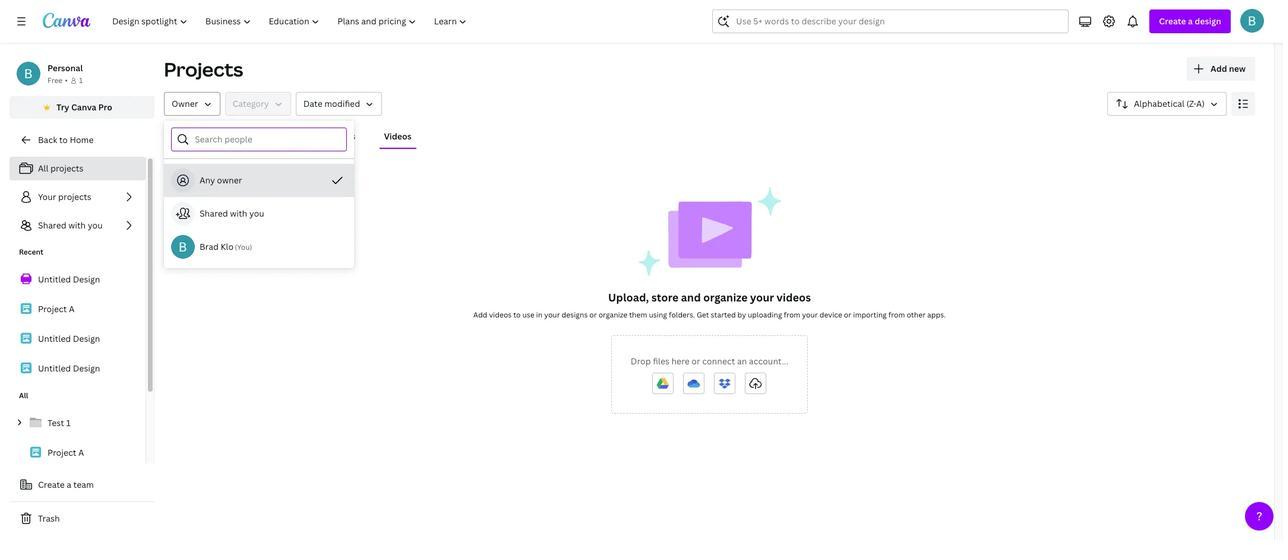 Task type: vqa. For each thing, say whether or not it's contained in the screenshot.
document.
no



Task type: locate. For each thing, give the bounding box(es) containing it.
1 vertical spatial untitled design link
[[10, 327, 146, 352]]

0 vertical spatial you
[[249, 208, 264, 219]]

create left team
[[38, 479, 65, 491]]

brad klo option
[[164, 231, 354, 264]]

a left design
[[1188, 15, 1193, 27]]

1 horizontal spatial with
[[230, 208, 247, 219]]

1 horizontal spatial a
[[1188, 15, 1193, 27]]

with up the ( at left
[[230, 208, 247, 219]]

with inside "button"
[[230, 208, 247, 219]]

modified
[[324, 98, 360, 109]]

a for 2nd project a link from the top of the page
[[78, 447, 84, 459]]

2 vertical spatial untitled design link
[[10, 357, 146, 381]]

1 horizontal spatial shared
[[200, 208, 228, 219]]

0 horizontal spatial videos
[[489, 310, 512, 320]]

shared with you inside "button"
[[200, 208, 264, 219]]

videos up the uploading
[[777, 291, 811, 305]]

1 vertical spatial create
[[38, 479, 65, 491]]

None search field
[[713, 10, 1069, 33]]

with for shared with you link
[[68, 220, 86, 231]]

with for shared with you "button"
[[230, 208, 247, 219]]

1 list from the top
[[10, 157, 146, 238]]

try
[[56, 102, 69, 113]]

0 vertical spatial projects
[[50, 163, 83, 174]]

or right here
[[692, 356, 700, 367]]

or right "device"
[[844, 310, 852, 320]]

0 horizontal spatial add
[[473, 310, 487, 320]]

project for 2nd project a link from the top of the page
[[48, 447, 76, 459]]

0 vertical spatial shared
[[200, 208, 228, 219]]

0 vertical spatial project a
[[38, 304, 74, 315]]

1 vertical spatial to
[[514, 310, 521, 320]]

back to home link
[[10, 128, 154, 152]]

your left "device"
[[802, 310, 818, 320]]

new
[[1229, 63, 1246, 74]]

3 untitled from the top
[[38, 363, 71, 374]]

(z-
[[1187, 98, 1197, 109]]

project
[[38, 304, 67, 315], [48, 447, 76, 459]]

2 untitled design from the top
[[38, 333, 100, 345]]

projects down 'back to home'
[[50, 163, 83, 174]]

account...
[[749, 356, 789, 367]]

list box containing any owner
[[164, 164, 354, 264]]

files
[[653, 356, 670, 367]]

0 vertical spatial untitled
[[38, 274, 71, 285]]

1 from from the left
[[784, 310, 801, 320]]

0 vertical spatial create
[[1159, 15, 1186, 27]]

your right in
[[544, 310, 560, 320]]

2 vertical spatial list
[[10, 411, 146, 541]]

project a
[[38, 304, 74, 315], [48, 447, 84, 459]]

projects for all projects
[[50, 163, 83, 174]]

here
[[672, 356, 690, 367]]

0 vertical spatial project a link
[[10, 297, 146, 322]]

1 horizontal spatial all
[[38, 163, 48, 174]]

to inside upload, store and organize your videos add videos to use in your designs or organize them using folders. get started by uploading from your device or importing from other apps.
[[514, 310, 521, 320]]

to left use
[[514, 310, 521, 320]]

0 vertical spatial project
[[38, 304, 67, 315]]

0 horizontal spatial to
[[59, 134, 68, 146]]

shared with you
[[200, 208, 264, 219], [38, 220, 103, 231]]

or
[[590, 310, 597, 320], [844, 310, 852, 320], [692, 356, 700, 367]]

0 horizontal spatial a
[[67, 479, 71, 491]]

0 horizontal spatial organize
[[599, 310, 628, 320]]

from left other
[[889, 310, 905, 320]]

1 vertical spatial shared
[[38, 220, 66, 231]]

a inside button
[[67, 479, 71, 491]]

0 horizontal spatial a
[[69, 304, 74, 315]]

0 vertical spatial with
[[230, 208, 247, 219]]

brad klo image
[[1241, 9, 1264, 33]]

1 horizontal spatial to
[[514, 310, 521, 320]]

3 untitled design link from the top
[[10, 357, 146, 381]]

project a for 2nd project a link from the top of the page
[[48, 447, 84, 459]]

untitled design link
[[10, 267, 146, 292], [10, 327, 146, 352], [10, 357, 146, 381]]

shared down your
[[38, 220, 66, 231]]

you for shared with you link
[[88, 220, 103, 231]]

add left new
[[1211, 63, 1227, 74]]

2 vertical spatial untitled
[[38, 363, 71, 374]]

1 vertical spatial a
[[67, 479, 71, 491]]

0 vertical spatial all
[[169, 131, 179, 142]]

0 horizontal spatial with
[[68, 220, 86, 231]]

3 list from the top
[[10, 411, 146, 541]]

a inside dropdown button
[[1188, 15, 1193, 27]]

1 design from the top
[[73, 274, 100, 285]]

designs
[[267, 131, 298, 142]]

0 vertical spatial untitled design
[[38, 274, 100, 285]]

projects
[[50, 163, 83, 174], [58, 191, 91, 203]]

videos
[[384, 131, 412, 142]]

list box
[[164, 164, 354, 264]]

1 vertical spatial shared with you
[[38, 220, 103, 231]]

organize up started
[[704, 291, 748, 305]]

design
[[73, 274, 100, 285], [73, 333, 100, 345], [73, 363, 100, 374]]

1 horizontal spatial videos
[[777, 291, 811, 305]]

folders.
[[669, 310, 695, 320]]

any owner button
[[164, 164, 354, 197]]

1 vertical spatial all
[[38, 163, 48, 174]]

shared for shared with you link
[[38, 220, 66, 231]]

2 horizontal spatial or
[[844, 310, 852, 320]]

shared with you link
[[10, 214, 146, 238]]

you for shared with you "button"
[[249, 208, 264, 219]]

1 vertical spatial untitled design
[[38, 333, 100, 345]]

0 horizontal spatial 1
[[66, 418, 71, 429]]

free
[[48, 75, 63, 86]]

add new button
[[1187, 57, 1255, 81]]

to
[[59, 134, 68, 146], [514, 310, 521, 320]]

your
[[38, 191, 56, 203]]

shared with you for shared with you "button"
[[200, 208, 264, 219]]

you
[[237, 242, 250, 253]]

1 horizontal spatial 1
[[79, 75, 83, 86]]

a
[[69, 304, 74, 315], [78, 447, 84, 459]]

0 vertical spatial list
[[10, 157, 146, 238]]

(
[[235, 242, 237, 253]]

organize
[[704, 291, 748, 305], [599, 310, 628, 320]]

category
[[233, 98, 269, 109]]

images
[[327, 131, 356, 142]]

design
[[1195, 15, 1222, 27]]

1 vertical spatial 1
[[66, 418, 71, 429]]

or right designs
[[590, 310, 597, 320]]

0 horizontal spatial shared with you
[[38, 220, 103, 231]]

0 horizontal spatial your
[[544, 310, 560, 320]]

a
[[1188, 15, 1193, 27], [67, 479, 71, 491]]

a)
[[1197, 98, 1205, 109]]

1 vertical spatial project a link
[[10, 441, 146, 466]]

1 horizontal spatial or
[[692, 356, 700, 367]]

1 vertical spatial with
[[68, 220, 86, 231]]

create for create a design
[[1159, 15, 1186, 27]]

1 vertical spatial videos
[[489, 310, 512, 320]]

canva
[[71, 102, 96, 113]]

1 horizontal spatial you
[[249, 208, 264, 219]]

0 horizontal spatial create
[[38, 479, 65, 491]]

importing
[[853, 310, 887, 320]]

1 untitled from the top
[[38, 274, 71, 285]]

them
[[629, 310, 647, 320]]

0 vertical spatial a
[[1188, 15, 1193, 27]]

an
[[737, 356, 747, 367]]

0 vertical spatial add
[[1211, 63, 1227, 74]]

2 from from the left
[[889, 310, 905, 320]]

organize down upload,
[[599, 310, 628, 320]]

shared with you down your projects
[[38, 220, 103, 231]]

1 vertical spatial project
[[48, 447, 76, 459]]

use
[[523, 310, 535, 320]]

2 horizontal spatial all
[[169, 131, 179, 142]]

a left team
[[67, 479, 71, 491]]

you inside shared with you "button"
[[249, 208, 264, 219]]

klo
[[221, 241, 234, 253]]

untitled
[[38, 274, 71, 285], [38, 333, 71, 345], [38, 363, 71, 374]]

2 vertical spatial untitled design
[[38, 363, 100, 374]]

1 horizontal spatial organize
[[704, 291, 748, 305]]

1 project a link from the top
[[10, 297, 146, 322]]

2 list from the top
[[10, 267, 146, 381]]

your
[[750, 291, 774, 305], [544, 310, 560, 320], [802, 310, 818, 320]]

1
[[79, 75, 83, 86], [66, 418, 71, 429]]

•
[[65, 75, 68, 86]]

untitled design
[[38, 274, 100, 285], [38, 333, 100, 345], [38, 363, 100, 374]]

shared with you down owner
[[200, 208, 264, 219]]

a for design
[[1188, 15, 1193, 27]]

1 vertical spatial you
[[88, 220, 103, 231]]

1 vertical spatial project a
[[48, 447, 84, 459]]

you down the your projects link
[[88, 220, 103, 231]]

your up the uploading
[[750, 291, 774, 305]]

0 vertical spatial untitled design link
[[10, 267, 146, 292]]

1 vertical spatial list
[[10, 267, 146, 381]]

list containing test 1
[[10, 411, 146, 541]]

1 right test
[[66, 418, 71, 429]]

from right the uploading
[[784, 310, 801, 320]]

1 horizontal spatial your
[[750, 291, 774, 305]]

videos left use
[[489, 310, 512, 320]]

home
[[70, 134, 94, 146]]

and
[[681, 291, 701, 305]]

project a for second project a link from the bottom
[[38, 304, 74, 315]]

owner
[[217, 175, 242, 186]]

your projects link
[[10, 185, 146, 209]]

0 vertical spatial a
[[69, 304, 74, 315]]

1 horizontal spatial create
[[1159, 15, 1186, 27]]

you down any owner button
[[249, 208, 264, 219]]

owner
[[172, 98, 198, 109]]

)
[[250, 242, 252, 253]]

2 vertical spatial design
[[73, 363, 100, 374]]

2 untitled design link from the top
[[10, 327, 146, 352]]

1 vertical spatial add
[[473, 310, 487, 320]]

2 design from the top
[[73, 333, 100, 345]]

0 vertical spatial to
[[59, 134, 68, 146]]

1 horizontal spatial from
[[889, 310, 905, 320]]

by
[[738, 310, 746, 320]]

shared inside "button"
[[200, 208, 228, 219]]

test
[[48, 418, 64, 429]]

1 vertical spatial untitled
[[38, 333, 71, 345]]

with down the your projects link
[[68, 220, 86, 231]]

Search people search field
[[195, 128, 339, 151]]

free •
[[48, 75, 68, 86]]

projects right your
[[58, 191, 91, 203]]

designs
[[562, 310, 588, 320]]

create inside dropdown button
[[1159, 15, 1186, 27]]

1 horizontal spatial add
[[1211, 63, 1227, 74]]

1 vertical spatial design
[[73, 333, 100, 345]]

other
[[907, 310, 926, 320]]

0 horizontal spatial all
[[19, 391, 28, 401]]

0 horizontal spatial from
[[784, 310, 801, 320]]

0 horizontal spatial shared
[[38, 220, 66, 231]]

shared up brad
[[200, 208, 228, 219]]

Category button
[[225, 92, 291, 116]]

1 untitled design from the top
[[38, 274, 100, 285]]

any owner
[[200, 175, 242, 186]]

all
[[169, 131, 179, 142], [38, 163, 48, 174], [19, 391, 28, 401]]

2 vertical spatial all
[[19, 391, 28, 401]]

create for create a team
[[38, 479, 65, 491]]

date modified
[[303, 98, 360, 109]]

started
[[711, 310, 736, 320]]

create left design
[[1159, 15, 1186, 27]]

0 vertical spatial 1
[[79, 75, 83, 86]]

create inside button
[[38, 479, 65, 491]]

3 untitled design from the top
[[38, 363, 100, 374]]

1 right •
[[79, 75, 83, 86]]

1 vertical spatial projects
[[58, 191, 91, 203]]

videos
[[777, 291, 811, 305], [489, 310, 512, 320]]

back to home
[[38, 134, 94, 146]]

1 horizontal spatial a
[[78, 447, 84, 459]]

pro
[[98, 102, 112, 113]]

add left use
[[473, 310, 487, 320]]

to right back
[[59, 134, 68, 146]]

0 horizontal spatial you
[[88, 220, 103, 231]]

add inside upload, store and organize your videos add videos to use in your designs or organize them using folders. get started by uploading from your device or importing from other apps.
[[473, 310, 487, 320]]

uploading
[[748, 310, 782, 320]]

1 vertical spatial a
[[78, 447, 84, 459]]

list
[[10, 157, 146, 238], [10, 267, 146, 381], [10, 411, 146, 541]]

all inside button
[[169, 131, 179, 142]]

you inside shared with you link
[[88, 220, 103, 231]]

you
[[249, 208, 264, 219], [88, 220, 103, 231]]

folders button
[[203, 125, 243, 148]]

0 vertical spatial design
[[73, 274, 100, 285]]

upload, store and organize your videos add videos to use in your designs or organize them using folders. get started by uploading from your device or importing from other apps.
[[473, 291, 946, 320]]

with
[[230, 208, 247, 219], [68, 220, 86, 231]]

0 vertical spatial shared with you
[[200, 208, 264, 219]]

add new
[[1211, 63, 1246, 74]]

alphabetical
[[1134, 98, 1185, 109]]

1 inside test 1 link
[[66, 418, 71, 429]]

designs button
[[262, 125, 303, 148]]

1 untitled design link from the top
[[10, 267, 146, 292]]

1 horizontal spatial shared with you
[[200, 208, 264, 219]]

all projects link
[[10, 157, 146, 181]]

drop
[[631, 356, 651, 367]]



Task type: describe. For each thing, give the bounding box(es) containing it.
create a team
[[38, 479, 94, 491]]

top level navigation element
[[105, 10, 477, 33]]

any owner option
[[164, 164, 354, 197]]

test 1
[[48, 418, 71, 429]]

using
[[649, 310, 667, 320]]

a for team
[[67, 479, 71, 491]]

shared with you button
[[164, 197, 354, 231]]

0 vertical spatial videos
[[777, 291, 811, 305]]

projects for your projects
[[58, 191, 91, 203]]

a for second project a link from the bottom
[[69, 304, 74, 315]]

trash link
[[10, 507, 154, 531]]

create a design button
[[1150, 10, 1231, 33]]

alphabetical (z-a)
[[1134, 98, 1205, 109]]

store
[[652, 291, 679, 305]]

in
[[536, 310, 543, 320]]

2 project a link from the top
[[10, 441, 146, 466]]

project for second project a link from the bottom
[[38, 304, 67, 315]]

try canva pro
[[56, 102, 112, 113]]

brad klo ( you )
[[200, 241, 252, 253]]

Search search field
[[736, 10, 1045, 33]]

1 vertical spatial organize
[[599, 310, 628, 320]]

create a team button
[[10, 474, 154, 497]]

Sort by button
[[1108, 92, 1227, 116]]

get
[[697, 310, 709, 320]]

0 vertical spatial organize
[[704, 291, 748, 305]]

shared with you for shared with you link
[[38, 220, 103, 231]]

all projects
[[38, 163, 83, 174]]

videos button
[[379, 125, 416, 148]]

2 horizontal spatial your
[[802, 310, 818, 320]]

all for all button
[[169, 131, 179, 142]]

all for all projects
[[38, 163, 48, 174]]

3 design from the top
[[73, 363, 100, 374]]

trash
[[38, 513, 60, 525]]

connect
[[702, 356, 735, 367]]

all button
[[164, 125, 184, 148]]

brad
[[200, 241, 219, 253]]

images button
[[322, 125, 360, 148]]

test 1 link
[[10, 411, 146, 436]]

shared for shared with you "button"
[[200, 208, 228, 219]]

your projects
[[38, 191, 91, 203]]

0 horizontal spatial or
[[590, 310, 597, 320]]

upload,
[[608, 291, 649, 305]]

list containing all projects
[[10, 157, 146, 238]]

team
[[73, 479, 94, 491]]

apps.
[[928, 310, 946, 320]]

add inside add new dropdown button
[[1211, 63, 1227, 74]]

folders
[[208, 131, 238, 142]]

any
[[200, 175, 215, 186]]

device
[[820, 310, 842, 320]]

back
[[38, 134, 57, 146]]

create a design
[[1159, 15, 1222, 27]]

drop files here or connect an account...
[[631, 356, 789, 367]]

Owner button
[[164, 92, 220, 116]]

try canva pro button
[[10, 96, 154, 119]]

personal
[[48, 62, 83, 74]]

shared with you option
[[164, 197, 354, 231]]

date
[[303, 98, 322, 109]]

recent
[[19, 247, 43, 257]]

list containing untitled design
[[10, 267, 146, 381]]

2 untitled from the top
[[38, 333, 71, 345]]

projects
[[164, 56, 243, 82]]

Date modified button
[[296, 92, 382, 116]]



